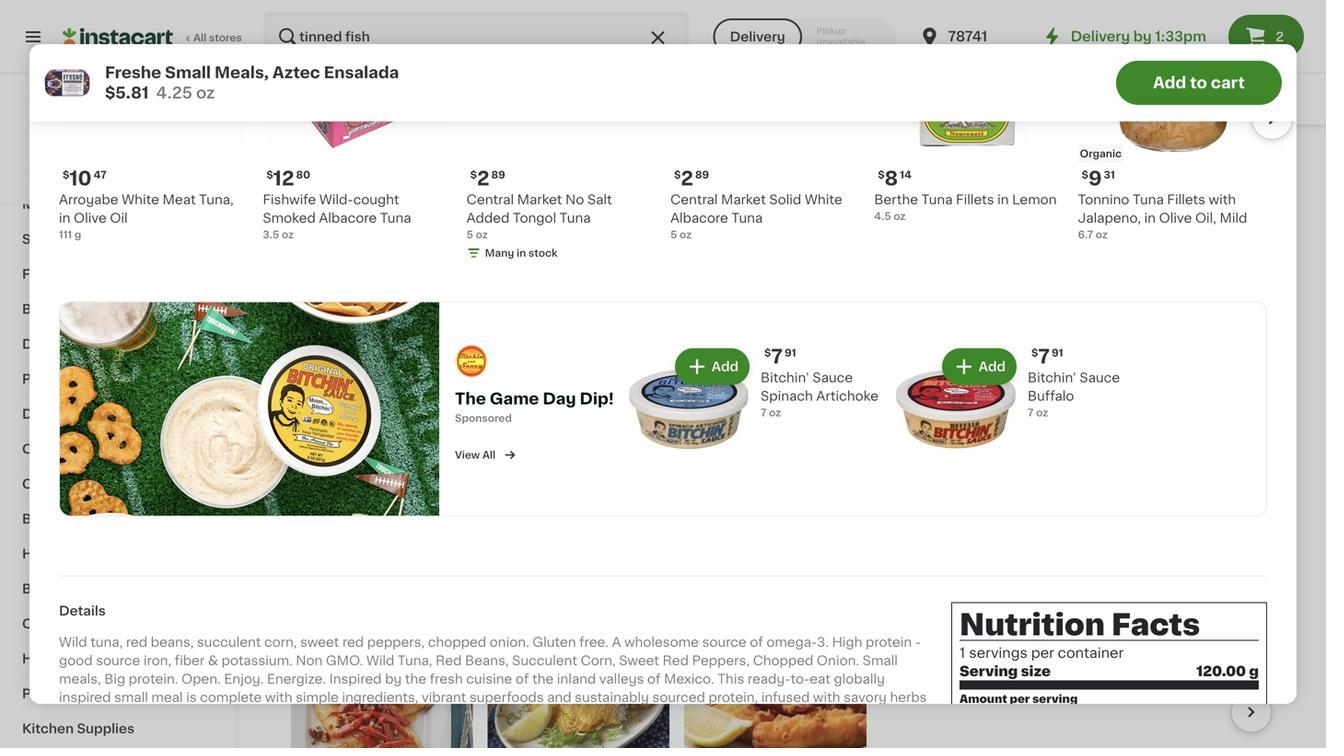 Task type: vqa. For each thing, say whether or not it's contained in the screenshot.
1st 91 from the left
yes



Task type: describe. For each thing, give the bounding box(es) containing it.
0 horizontal spatial source
[[96, 655, 140, 668]]

vinegars,
[[55, 618, 117, 631]]

dairy
[[22, 128, 58, 141]]

corn,
[[581, 655, 616, 668]]

beans,
[[151, 636, 194, 649]]

4.25
[[156, 85, 192, 101]]

sourced
[[652, 692, 705, 705]]

dip!
[[580, 391, 614, 407]]

in right "many"
[[517, 248, 526, 258]]

0 horizontal spatial with
[[265, 692, 292, 705]]

81
[[301, 428, 313, 438]]

breakfast link
[[11, 502, 224, 537]]

deli link
[[11, 327, 224, 362]]

91 for bitchin' sauce spinach artichoke
[[785, 348, 796, 358]]

tonnino for tonnino tuna fillets in spring water
[[790, 452, 842, 464]]

1 vertical spatial all
[[483, 450, 496, 460]]

$ 8 14
[[878, 169, 912, 188]]

1 horizontal spatial with
[[813, 692, 841, 705]]

with inside the tonnino tuna fillets with jalapeno, in olive oil, mild 6.7 oz
[[1209, 193, 1236, 206]]

game
[[490, 391, 539, 407]]

delivery for delivery
[[730, 30, 786, 43]]

request
[[444, 191, 500, 204]]

olive inside the tonnino tuna fillets with jalapeno, in olive oil, mild 6.7 oz
[[1159, 212, 1192, 225]]

delivery for delivery by 1:33pm
[[1071, 30, 1130, 43]]

oz inside the les mouettes d'arvor french mackerel fillets with white wine muscadet 5.96 fl oz
[[826, 133, 838, 143]]

in inside arroyabe white meat tuna, in olive oil 111 g
[[59, 212, 70, 225]]

oil,
[[1196, 212, 1217, 225]]

enjoy.
[[224, 673, 264, 686]]

frozen
[[22, 268, 67, 281]]

2 button
[[1229, 15, 1304, 59]]

bakery link
[[11, 292, 224, 327]]

frozen link
[[11, 257, 224, 292]]

2 for central market solid white albacore tuna
[[681, 169, 693, 188]]

white inside arroyabe white meat tuna, in olive oil 111 g
[[122, 193, 159, 206]]

2 seafood. from the left
[[562, 710, 619, 723]]

elite
[[1122, 78, 1150, 91]]

2.6
[[1047, 115, 1063, 125]]

ensalada
[[324, 65, 399, 81]]

of left omega-
[[260, 710, 273, 723]]

spo
[[455, 413, 476, 424]]

dairy & eggs
[[22, 128, 108, 141]]

$ for tonnino tuna fillets with jalapeno, in olive oil, mild
[[1082, 170, 1089, 180]]

white inside the les mouettes d'arvor french mackerel fillets with white wine muscadet 5.96 fl oz
[[927, 97, 965, 110]]

1 sustainable from the left
[[345, 710, 421, 723]]

1 red from the left
[[126, 636, 147, 649]]

produce link
[[11, 82, 224, 117]]

dry goods & pasta link
[[11, 397, 224, 432]]

added
[[467, 212, 510, 225]]

central for central market
[[68, 137, 117, 150]]

bitchin' for bitchin' sauce spinach artichoke
[[761, 372, 810, 384]]

$ 10 47
[[63, 169, 107, 188]]

valleys
[[599, 673, 644, 686]]

1 the from the left
[[405, 673, 427, 686]]

mexico.
[[664, 673, 715, 686]]

soups
[[139, 478, 181, 491]]

meat & seafood
[[22, 198, 129, 211]]

of up superfoods
[[516, 673, 529, 686]]

tuna inside central market solid white albacore tuna 5 oz
[[732, 212, 763, 225]]

0 horizontal spatial a
[[122, 710, 131, 723]]

14
[[900, 170, 912, 180]]

big
[[104, 673, 125, 686]]

sweet
[[619, 655, 660, 668]]

5 inside central market no salt added tongol tuna 5 oz
[[467, 230, 473, 240]]

product group containing 5
[[276, 175, 519, 508]]

organic for tonnino tuna fillets with jalapeno, in olive oil, mild
[[1080, 149, 1122, 159]]

$14.55 element
[[1047, 425, 1290, 449]]

superfoods
[[470, 692, 544, 705]]

1 horizontal spatial wild
[[366, 655, 395, 668]]

recommended searches element
[[254, 74, 1326, 124]]

& up tuna,
[[120, 618, 131, 631]]

pasta
[[111, 408, 148, 421]]

1 horizontal spatial 3.
[[817, 636, 829, 649]]

& right 111
[[73, 233, 84, 246]]

1 vertical spatial per
[[1010, 695, 1030, 705]]

fillets for tonnino tuna fillets in spring water
[[879, 452, 918, 464]]

bitchin' sauce buffalo 7 oz
[[1028, 372, 1120, 418]]

energize.
[[267, 673, 326, 686]]

view
[[455, 450, 480, 460]]

the game day dip! spo nsored
[[455, 391, 614, 424]]

oz inside central market no salt added tongol tuna 5 oz
[[476, 230, 488, 240]]

meals, for aztec
[[215, 65, 269, 81]]

add to cart button
[[1116, 61, 1282, 105]]

$ for berthe tuna fillets in lemon
[[878, 170, 885, 180]]

fiber
[[175, 655, 205, 668]]

0 vertical spatial by
[[1134, 30, 1152, 43]]

cought
[[353, 193, 399, 206]]

g inside arroyabe white meat tuna, in olive oil 111 g
[[74, 230, 81, 240]]

tuna inside the tonnino tuna fillets with jalapeno, in olive oil, mild 6.7 oz
[[1133, 193, 1164, 206]]

tonnino tuna fillets in spring water
[[790, 452, 1019, 464]]

beans,
[[465, 655, 509, 668]]

succulent
[[197, 636, 261, 649]]

120.00 g
[[1197, 666, 1259, 679]]

oz inside freshe small meals, aztec ensalada $5.81 4.25 oz
[[196, 85, 215, 101]]

2 red from the left
[[343, 636, 364, 649]]

recipes
[[22, 58, 76, 71]]

out
[[328, 492, 346, 502]]

size
[[1021, 666, 1051, 679]]

$ 12 80
[[267, 169, 310, 188]]

french
[[932, 78, 977, 91]]

1 vertical spatial g
[[1249, 666, 1259, 679]]

central for central market solid white albacore tuna 5 oz
[[671, 193, 718, 206]]

0 vertical spatial source
[[702, 636, 747, 649]]

120.00
[[1197, 666, 1246, 679]]

tongol
[[513, 212, 556, 225]]

2 sustainable from the left
[[483, 710, 559, 723]]

albacore for 12
[[319, 212, 377, 225]]

candy
[[87, 233, 131, 246]]

oil for tonnino
[[533, 470, 551, 483]]

omega-
[[767, 636, 817, 649]]

fishwife wild-cought smoked albacore tuna 3.5 oz
[[263, 193, 411, 240]]

nsored
[[476, 413, 512, 424]]

& down 100%
[[59, 198, 70, 211]]

health
[[22, 653, 66, 666]]

wild inside safe catch elite wild tuna, garlic herb, mercury tested 2.6 oz
[[1153, 78, 1182, 91]]

inspired
[[329, 673, 382, 686]]

health care
[[22, 653, 101, 666]]

meat inside arroyabe white meat tuna, in olive oil 111 g
[[163, 193, 196, 206]]

7 inside "bitchin' sauce buffalo 7 oz"
[[1028, 408, 1034, 418]]

eat
[[810, 673, 831, 686]]

care for personal care
[[83, 688, 115, 701]]

1 seafood. from the left
[[424, 710, 480, 723]]

free
[[652, 710, 678, 723]]

$ for fishwife wild-cought smoked albacore tuna
[[267, 170, 273, 180]]

organic for tonnino tuna fillet ventresca in olive oil
[[535, 407, 577, 417]]

product
[[738, 710, 790, 723]]

tuna, inside wild tuna, red beans, succulent corn, sweet red peppers, chopped onion. gluten free. a wholesome source of omega-3. high protein - good source iron, fiber & potassium. non gmo. wild tuna, red beans, succulent corn, sweet red peppers, chopped onion. small meals, big protein. open. enjoy. energize. inspired by the fresh cuisine of the inland valleys of mexico. this ready-to-eat globally inspired small meal is complete with simple ingredients, vibrant superfoods and sustainably sourced protein, infused with savory herbs & spices. a wholesome source of omega-3. sustainable seafood. sustainable seafood. bpa free tin. wild-product of portugal.
[[398, 655, 432, 668]]

snacks
[[1175, 93, 1222, 105]]

delivery by 1:33pm link
[[1042, 26, 1207, 48]]

central market link
[[68, 96, 167, 153]]

to
[[1190, 75, 1208, 91]]

of down sweet
[[647, 673, 661, 686]]

$9.31 element
[[790, 425, 1033, 449]]

0 horizontal spatial wholesome
[[134, 710, 209, 723]]

meal
[[151, 692, 183, 705]]

0 vertical spatial wholesome
[[624, 636, 699, 649]]

complete
[[200, 692, 262, 705]]

1 red from the left
[[436, 655, 462, 668]]

111
[[59, 230, 72, 240]]

market for central market solid white albacore tuna 5 oz
[[721, 193, 766, 206]]

high
[[832, 636, 863, 649]]

& up kitchen supplies
[[59, 710, 69, 723]]

protein.
[[129, 673, 178, 686]]

likely out of stock
[[295, 492, 390, 502]]

& up open.
[[208, 655, 218, 668]]

$ 2 89 for central market no salt added tongol tuna
[[470, 169, 505, 188]]

$ for freshe small meals, provence nicoise
[[280, 428, 287, 438]]

instacart logo image
[[63, 26, 173, 48]]

oz inside fishwife wild-cought smoked albacore tuna 3.5 oz
[[282, 230, 294, 240]]

fillets for tonnino tuna fillets with jalapeno, in olive oil, mild 6.7 oz
[[1167, 193, 1206, 206]]

small for freshe small meals, aztec ensalada $5.81 4.25 oz
[[165, 65, 211, 81]]

5 inside "product" group
[[287, 427, 300, 446]]

tuna inside button
[[845, 452, 876, 464]]

5 inside central market solid white albacore tuna 5 oz
[[671, 230, 677, 240]]

black
[[398, 78, 434, 91]]

91 for bitchin' sauce buffalo
[[1052, 348, 1064, 358]]

tonnino tuna fillet ventresca in olive oil
[[533, 452, 770, 483]]

eggs
[[75, 128, 108, 141]]

per inside nutrition facts 1 servings per container
[[1031, 647, 1055, 660]]

caviar,
[[352, 78, 395, 91]]

small
[[114, 692, 148, 705]]

safe catch elite wild tuna, garlic herb, mercury tested 2.6 oz
[[1047, 78, 1261, 125]]

5.96
[[790, 133, 814, 143]]

solid
[[769, 193, 802, 206]]

of up chopped
[[750, 636, 763, 649]]

11 romanov caviar, black lumpfish
[[276, 54, 497, 91]]

goods for dry
[[49, 408, 94, 421]]

& left 'soups'
[[125, 478, 136, 491]]

nicoise
[[276, 470, 325, 483]]

all stores
[[193, 33, 242, 43]]

in inside button
[[921, 452, 932, 464]]

$ 7 91 for bitchin' sauce spinach artichoke
[[765, 347, 796, 366]]

small for freshe small meals, provence nicoise
[[324, 452, 359, 464]]

is
[[186, 692, 197, 705]]

snacks
[[22, 233, 70, 246]]

infused
[[762, 692, 810, 705]]

oz inside central market solid white albacore tuna 5 oz
[[680, 230, 692, 240]]

$ 2 89 for central market solid white albacore tuna
[[674, 169, 709, 188]]

spinach
[[761, 390, 813, 403]]

freshe for freshe small meals, provence nicoise
[[276, 452, 320, 464]]

produce
[[22, 93, 78, 106]]



Task type: locate. For each thing, give the bounding box(es) containing it.
the down 'succulent'
[[532, 673, 554, 686]]

2 $ 2 89 from the left
[[470, 169, 505, 188]]

1 horizontal spatial source
[[212, 710, 256, 723]]

None search field
[[263, 11, 690, 63]]

1 sauce from the left
[[813, 372, 853, 384]]

0 horizontal spatial market
[[120, 137, 167, 150]]

7 down the buffalo
[[1028, 408, 1034, 418]]

central market logo image
[[100, 96, 135, 131]]

$ 7 91 up the buffalo
[[1032, 347, 1064, 366]]

albacore for 2
[[671, 212, 728, 225]]

market for central market no salt added tongol tuna 5 oz
[[517, 193, 562, 206]]

5
[[671, 230, 677, 240], [467, 230, 473, 240], [287, 427, 300, 446]]

0 horizontal spatial 89
[[491, 170, 505, 180]]

0 horizontal spatial small
[[165, 65, 211, 81]]

0 vertical spatial g
[[74, 230, 81, 240]]

lumpfish
[[437, 78, 497, 91]]

0 vertical spatial small
[[165, 65, 211, 81]]

100% satisfaction guarantee button
[[29, 171, 206, 190]]

in inside tonnino tuna fillet ventresca in olive oil
[[723, 452, 734, 464]]

0 horizontal spatial tonnino
[[533, 452, 585, 464]]

by up ingredients,
[[385, 673, 402, 686]]

3. down simple
[[330, 710, 342, 723]]

7 up spinach
[[771, 347, 783, 366]]

tin.
[[681, 710, 701, 723]]

fillets inside berthe tuna fillets in lemon 4.5 oz
[[956, 193, 994, 206]]

dairy & eggs link
[[11, 117, 224, 152]]

wild down peppers,
[[366, 655, 395, 668]]

2 horizontal spatial with
[[1209, 193, 1236, 206]]

snacks & candy
[[22, 233, 131, 246]]

fillets left lemon
[[956, 193, 994, 206]]

0 vertical spatial care
[[69, 653, 101, 666]]

stock down tongol
[[529, 248, 558, 258]]

freshe up nicoise
[[276, 452, 320, 464]]

& left eggs
[[61, 128, 72, 141]]

inland
[[557, 673, 596, 686]]

2 horizontal spatial source
[[702, 636, 747, 649]]

1 horizontal spatial central
[[467, 193, 514, 206]]

0 vertical spatial 3.
[[817, 636, 829, 649]]

a down small
[[122, 710, 131, 723]]

olive for arroyabe white meat tuna, in olive oil 111 g
[[74, 212, 107, 225]]

details
[[59, 605, 106, 618]]

$ up fishwife
[[267, 170, 273, 180]]

0 horizontal spatial olive
[[74, 212, 107, 225]]

sauce for buffalo
[[1080, 372, 1120, 384]]

market up beverages link
[[120, 137, 167, 150]]

in left lemon
[[998, 193, 1009, 206]]

personal
[[22, 688, 80, 701]]

1 horizontal spatial wholesome
[[624, 636, 699, 649]]

les mouettes d'arvor french mackerel fillets with white wine muscadet 5.96 fl oz
[[790, 78, 1001, 143]]

1 vertical spatial freshe
[[276, 452, 320, 464]]

oz inside "bitchin' sauce buffalo 7 oz"
[[1036, 408, 1048, 418]]

seafood. down sustainably
[[562, 710, 619, 723]]

2 horizontal spatial tonnino
[[1078, 193, 1130, 206]]

albacore inside fishwife wild-cought smoked albacore tuna 3.5 oz
[[319, 212, 377, 225]]

frozen snacks link
[[1102, 81, 1231, 117]]

a
[[612, 636, 621, 649], [122, 710, 131, 723]]

0 horizontal spatial all
[[193, 33, 207, 43]]

sauce up $14.55 element
[[1080, 372, 1120, 384]]

no
[[566, 193, 584, 206]]

bitchin' up spinach
[[761, 372, 810, 384]]

1 vertical spatial stock
[[361, 492, 390, 502]]

1 horizontal spatial red
[[343, 636, 364, 649]]

olive inside arroyabe white meat tuna, in olive oil 111 g
[[74, 212, 107, 225]]

$ inside $ 10 47
[[63, 170, 69, 180]]

mercury
[[1086, 97, 1140, 110]]

small down the protein
[[863, 655, 898, 668]]

buffalo
[[1028, 390, 1074, 403]]

meals,
[[59, 673, 101, 686]]

bitchin' sauce game day dip image
[[60, 303, 439, 516]]

0 horizontal spatial organic
[[535, 407, 577, 417]]

oil inside arroyabe white meat tuna, in olive oil 111 g
[[110, 212, 128, 225]]

1 vertical spatial organic
[[535, 407, 577, 417]]

olive right ventresca
[[737, 452, 770, 464]]

fillets inside the les mouettes d'arvor french mackerel fillets with white wine muscadet 5.96 fl oz
[[853, 97, 891, 110]]

white
[[927, 97, 965, 110], [122, 193, 159, 206], [805, 193, 843, 206]]

3 product group from the left
[[790, 175, 1033, 498]]

0 horizontal spatial g
[[74, 230, 81, 240]]

stock
[[529, 248, 558, 258], [361, 492, 390, 502]]

organic inside "product" group
[[535, 407, 577, 417]]

89
[[695, 170, 709, 180], [491, 170, 505, 180]]

red up "gmo."
[[343, 636, 364, 649]]

& left the sauces
[[107, 443, 118, 456]]

1 horizontal spatial g
[[1249, 666, 1259, 679]]

2 $ 7 91 from the left
[[1032, 347, 1064, 366]]

tuna, left fishwife
[[199, 193, 234, 206]]

89 up central market solid white albacore tuna 5 oz
[[695, 170, 709, 180]]

add
[[1153, 75, 1187, 91], [734, 191, 761, 204], [991, 191, 1018, 204], [712, 361, 739, 373], [979, 361, 1006, 373]]

item carousel region containing 10
[[33, 0, 1293, 294]]

$ 7 91 up spinach
[[765, 347, 796, 366]]

fillets down $9.31 element
[[879, 452, 918, 464]]

fillets inside button
[[879, 452, 918, 464]]

2 sauce from the left
[[1080, 372, 1120, 384]]

sweet
[[300, 636, 339, 649]]

tuna,
[[1185, 78, 1220, 91], [199, 193, 234, 206], [398, 655, 432, 668]]

0 vertical spatial item carousel region
[[33, 0, 1293, 294]]

1 vertical spatial small
[[324, 452, 359, 464]]

central inside central market solid white albacore tuna 5 oz
[[671, 193, 718, 206]]

of right the out
[[348, 492, 359, 502]]

0 vertical spatial oil
[[110, 212, 128, 225]]

2 the from the left
[[532, 673, 554, 686]]

wild up good
[[59, 636, 87, 649]]

tonnino inside tonnino tuna fillet ventresca in olive oil
[[533, 452, 585, 464]]

central market solid white albacore tuna 5 oz
[[671, 193, 843, 240]]

wild- right fishwife
[[319, 193, 353, 206]]

add inside 'button'
[[1153, 75, 1187, 91]]

0 horizontal spatial per
[[1010, 695, 1030, 705]]

central market no salt added tongol tuna 5 oz
[[467, 193, 612, 240]]

with
[[894, 97, 924, 110]]

1 horizontal spatial by
[[1134, 30, 1152, 43]]

2 vertical spatial tuna,
[[398, 655, 432, 668]]

with up mild
[[1209, 193, 1236, 206]]

oil inside tonnino tuna fillet ventresca in olive oil
[[533, 470, 551, 483]]

market inside central market solid white albacore tuna 5 oz
[[721, 193, 766, 206]]

satisfaction
[[78, 177, 139, 187]]

globally
[[834, 673, 885, 686]]

& left the pasta on the left bottom of page
[[97, 408, 108, 421]]

$ up central market solid white albacore tuna 5 oz
[[674, 170, 681, 180]]

1:33pm
[[1155, 30, 1207, 43]]

2 product group from the left
[[533, 175, 776, 502]]

11
[[287, 54, 304, 73]]

89 for central market solid white albacore tuna
[[695, 170, 709, 180]]

sauces
[[121, 443, 170, 456]]

peppers,
[[367, 636, 425, 649]]

sustainable down ingredients,
[[345, 710, 421, 723]]

$ for central market no salt added tongol tuna
[[470, 170, 477, 180]]

the left fresh
[[405, 673, 427, 686]]

tonnino for tonnino tuna fillet ventresca in olive oil
[[533, 452, 585, 464]]

in right ventresca
[[723, 452, 734, 464]]

2 horizontal spatial central
[[671, 193, 718, 206]]

oil for arroyabe
[[110, 212, 128, 225]]

freshe for freshe small meals, aztec ensalada $5.81 4.25 oz
[[105, 65, 161, 81]]

red up 'mexico.' on the bottom right
[[663, 655, 689, 668]]

1 horizontal spatial 91
[[1052, 348, 1064, 358]]

wild- down protein,
[[704, 710, 738, 723]]

tonnino inside button
[[790, 452, 842, 464]]

market left solid
[[721, 193, 766, 206]]

meals, inside freshe small meals, aztec ensalada $5.81 4.25 oz
[[215, 65, 269, 81]]

product group
[[276, 175, 519, 508], [533, 175, 776, 502], [790, 175, 1033, 498], [1047, 175, 1290, 502]]

wild-
[[319, 193, 353, 206], [704, 710, 738, 723]]

tuna inside fishwife wild-cought smoked albacore tuna 3.5 oz
[[380, 212, 411, 225]]

1 horizontal spatial meat
[[163, 193, 196, 206]]

0 vertical spatial per
[[1031, 647, 1055, 660]]

1 $ 2 89 from the left
[[674, 169, 709, 188]]

small
[[165, 65, 211, 81], [324, 452, 359, 464], [863, 655, 898, 668]]

tuna, down peppers,
[[398, 655, 432, 668]]

snacks & candy link
[[11, 222, 224, 257]]

1 albacore from the left
[[671, 212, 728, 225]]

0 horizontal spatial seafood.
[[424, 710, 480, 723]]

small inside freshe small meals, provence nicoise
[[324, 452, 359, 464]]

1 vertical spatial wholesome
[[134, 710, 209, 723]]

container
[[1058, 647, 1124, 660]]

2 91 from the left
[[1052, 348, 1064, 358]]

all right view
[[483, 450, 496, 460]]

gluten
[[533, 636, 576, 649]]

0 horizontal spatial 3.
[[330, 710, 342, 723]]

0 vertical spatial tuna,
[[1185, 78, 1220, 91]]

1 vertical spatial goods
[[77, 478, 122, 491]]

$ inside $ 12 80
[[267, 170, 273, 180]]

freshe up $5.81
[[105, 65, 161, 81]]

$ up spinach
[[765, 348, 771, 358]]

wild- inside wild tuna, red beans, succulent corn, sweet red peppers, chopped onion. gluten free. a wholesome source of omega-3. high protein - good source iron, fiber & potassium. non gmo. wild tuna, red beans, succulent corn, sweet red peppers, chopped onion. small meals, big protein. open. enjoy. energize. inspired by the fresh cuisine of the inland valleys of mexico. this ready-to-eat globally inspired small meal is complete with simple ingredients, vibrant superfoods and sustainably sourced protein, infused with savory herbs & spices. a wholesome source of omega-3. sustainable seafood. sustainable seafood. bpa free tin. wild-product of portugal.
[[704, 710, 738, 723]]

romanov
[[276, 78, 348, 91]]

goods down the condiments & sauces
[[77, 478, 122, 491]]

in inside berthe tuna fillets in lemon 4.5 oz
[[998, 193, 1009, 206]]

albacore
[[671, 212, 728, 225], [319, 212, 377, 225]]

2 vertical spatial source
[[212, 710, 256, 723]]

white down the 100% satisfaction guarantee
[[122, 193, 159, 206]]

sauce for spinach
[[813, 372, 853, 384]]

tuna inside tonnino tuna fillet ventresca in olive oil
[[588, 452, 619, 464]]

1 horizontal spatial sustainable
[[483, 710, 559, 723]]

stock down freshe small meals, provence nicoise
[[361, 492, 390, 502]]

white inside central market solid white albacore tuna 5 oz
[[805, 193, 843, 206]]

1 horizontal spatial the
[[532, 673, 554, 686]]

berthe
[[874, 193, 918, 206]]

goods for canned
[[77, 478, 122, 491]]

$ inside the $ 8 14
[[878, 170, 885, 180]]

tonnino up jalapeno,
[[1078, 193, 1130, 206]]

1 horizontal spatial per
[[1031, 647, 1055, 660]]

$ left the 31 at top
[[1082, 170, 1089, 180]]

1 vertical spatial 3.
[[330, 710, 342, 723]]

$ inside $ 9 31
[[1082, 170, 1089, 180]]

0 horizontal spatial meals,
[[215, 65, 269, 81]]

oz inside the tonnino tuna fillets with jalapeno, in olive oil, mild 6.7 oz
[[1096, 230, 1108, 240]]

olive left oil,
[[1159, 212, 1192, 225]]

1 horizontal spatial wild-
[[704, 710, 738, 723]]

delivery button
[[714, 18, 802, 55]]

1 vertical spatial oil
[[533, 470, 551, 483]]

dry goods & pasta
[[22, 408, 148, 421]]

service type group
[[714, 18, 897, 55]]

cuisine
[[466, 673, 512, 686]]

oz inside berthe tuna fillets in lemon 4.5 oz
[[894, 211, 906, 221]]

olive for tonnino tuna fillet ventresca in olive oil
[[737, 452, 770, 464]]

stock inside item carousel region
[[529, 248, 558, 258]]

1 vertical spatial source
[[96, 655, 140, 668]]

$ up meat & seafood
[[63, 170, 69, 180]]

1 horizontal spatial olive
[[737, 452, 770, 464]]

sauce up artichoke
[[813, 372, 853, 384]]

2 horizontal spatial white
[[927, 97, 965, 110]]

care for health care
[[69, 653, 101, 666]]

prepared foods link
[[11, 362, 224, 397]]

2 red from the left
[[663, 655, 689, 668]]

organic inside item carousel region
[[1080, 149, 1122, 159]]

kitchen
[[22, 723, 74, 736]]

bitchin' inside the bitchin' sauce spinach artichoke 7 oz
[[761, 372, 810, 384]]

89 for central market no salt added tongol tuna
[[491, 170, 505, 180]]

$
[[63, 170, 69, 180], [674, 170, 681, 180], [267, 170, 273, 180], [470, 170, 477, 180], [878, 170, 885, 180], [1082, 170, 1089, 180], [765, 348, 771, 358], [1032, 348, 1038, 358], [280, 428, 287, 438]]

2 inside button
[[1276, 30, 1284, 43]]

condiments & sauces
[[22, 443, 170, 456]]

item carousel region
[[33, 0, 1293, 294], [291, 590, 1275, 749]]

delivery up catch
[[1071, 30, 1130, 43]]

market for central market
[[120, 137, 167, 150]]

all stores link
[[63, 11, 243, 63]]

4 product group from the left
[[1047, 175, 1290, 502]]

sauce inside "bitchin' sauce buffalo 7 oz"
[[1080, 372, 1120, 384]]

with down eat
[[813, 692, 841, 705]]

arroyabe
[[59, 193, 118, 206]]

0 vertical spatial wild-
[[319, 193, 353, 206]]

2 up request
[[477, 169, 490, 188]]

bitchin' sauce logo image
[[455, 345, 488, 378]]

tuna inside central market no salt added tongol tuna 5 oz
[[560, 212, 591, 225]]

catch
[[1080, 78, 1119, 91]]

tuna, inside safe catch elite wild tuna, garlic herb, mercury tested 2.6 oz
[[1185, 78, 1220, 91]]

tonnino down the game day dip! spo nsored
[[533, 452, 585, 464]]

1 horizontal spatial tonnino
[[790, 452, 842, 464]]

freshe inside freshe small meals, provence nicoise
[[276, 452, 320, 464]]

non
[[296, 655, 323, 668]]

0 horizontal spatial meat
[[22, 198, 56, 211]]

per down serving size
[[1010, 695, 1030, 705]]

tonnino tuna fillets in spring water button
[[790, 175, 1033, 482]]

onion.
[[817, 655, 859, 668]]

serving
[[1033, 695, 1078, 705]]

white right solid
[[805, 193, 843, 206]]

1 horizontal spatial 89
[[695, 170, 709, 180]]

0 vertical spatial organic
[[1080, 149, 1122, 159]]

0 horizontal spatial 5
[[287, 427, 300, 446]]

red up fresh
[[436, 655, 462, 668]]

1 horizontal spatial red
[[663, 655, 689, 668]]

les
[[790, 78, 813, 91]]

of down infused
[[793, 710, 806, 723]]

2 vertical spatial small
[[863, 655, 898, 668]]

g right 120.00
[[1249, 666, 1259, 679]]

0 vertical spatial meals,
[[215, 65, 269, 81]]

7 down spinach
[[761, 408, 767, 418]]

0 horizontal spatial the
[[405, 673, 427, 686]]

1 vertical spatial wild-
[[704, 710, 738, 723]]

central for central market no salt added tongol tuna 5 oz
[[467, 193, 514, 206]]

$ up request
[[470, 170, 477, 180]]

delivery up recommended searches element
[[730, 30, 786, 43]]

meals, inside freshe small meals, provence nicoise
[[362, 452, 404, 464]]

wholesome up sweet
[[624, 636, 699, 649]]

in right jalapeno,
[[1145, 212, 1156, 225]]

1 horizontal spatial tuna,
[[398, 655, 432, 668]]

0 horizontal spatial wild-
[[319, 193, 353, 206]]

bitchin' up the buffalo
[[1028, 372, 1077, 384]]

oil down seafood
[[110, 212, 128, 225]]

oil down the game day dip! spo nsored
[[533, 470, 551, 483]]

fillet
[[622, 452, 651, 464]]

$ 7 91 for bitchin' sauce buffalo
[[1032, 347, 1064, 366]]

0 horizontal spatial albacore
[[319, 212, 377, 225]]

red down spices
[[126, 636, 147, 649]]

$ 2 89 up request
[[470, 169, 505, 188]]

2 horizontal spatial wild
[[1153, 78, 1182, 91]]

0 horizontal spatial oil
[[110, 212, 128, 225]]

herb,
[[1047, 97, 1083, 110]]

small inside freshe small meals, aztec ensalada $5.81 4.25 oz
[[165, 65, 211, 81]]

2 up central market solid white albacore tuna 5 oz
[[681, 169, 693, 188]]

1 horizontal spatial a
[[612, 636, 621, 649]]

1 91 from the left
[[785, 348, 796, 358]]

tonnino for tonnino tuna fillets with jalapeno, in olive oil, mild 6.7 oz
[[1078, 193, 1130, 206]]

wholesome down meal
[[134, 710, 209, 723]]

per up size
[[1031, 647, 1055, 660]]

$3.74 element
[[1047, 52, 1290, 76]]

inspired
[[59, 692, 111, 705]]

0 vertical spatial all
[[193, 33, 207, 43]]

$ 2 89 up central market solid white albacore tuna 5 oz
[[674, 169, 709, 188]]

tonnino inside the tonnino tuna fillets with jalapeno, in olive oil, mild 6.7 oz
[[1078, 193, 1130, 206]]

$ inside $ 5 81
[[280, 428, 287, 438]]

$ for arroyabe white meat tuna, in olive oil
[[63, 170, 69, 180]]

meat down 100%
[[22, 198, 56, 211]]

0 vertical spatial stock
[[529, 248, 558, 258]]

albacore inside central market solid white albacore tuna 5 oz
[[671, 212, 728, 225]]

1 horizontal spatial all
[[483, 450, 496, 460]]

market inside central market no salt added tongol tuna 5 oz
[[517, 193, 562, 206]]

meals, for provence
[[362, 452, 404, 464]]

2 horizontal spatial 2
[[1276, 30, 1284, 43]]

oils, vinegars, & spices
[[22, 618, 179, 631]]

1 horizontal spatial sauce
[[1080, 372, 1120, 384]]

1 horizontal spatial 2
[[681, 169, 693, 188]]

2 albacore from the left
[[319, 212, 377, 225]]

household
[[22, 548, 94, 561]]

$ for bitchin' sauce spinach artichoke
[[765, 348, 771, 358]]

freshe inside freshe small meals, aztec ensalada $5.81 4.25 oz
[[105, 65, 161, 81]]

by up $3.74 element
[[1134, 30, 1152, 43]]

berthe tuna fillets in lemon 4.5 oz
[[874, 193, 1057, 221]]

meat down 'guarantee'
[[163, 193, 196, 206]]

47
[[94, 170, 107, 180]]

tuna inside berthe tuna fillets in lemon 4.5 oz
[[922, 193, 953, 206]]

$ for central market solid white albacore tuna
[[674, 170, 681, 180]]

dry
[[22, 408, 46, 421]]

tonnino down the bitchin' sauce spinach artichoke 7 oz
[[790, 452, 842, 464]]

canned goods & soups
[[22, 478, 181, 491]]

small inside wild tuna, red beans, succulent corn, sweet red peppers, chopped onion. gluten free. a wholesome source of omega-3. high protein - good source iron, fiber & potassium. non gmo. wild tuna, red beans, succulent corn, sweet red peppers, chopped onion. small meals, big protein. open. enjoy. energize. inspired by the fresh cuisine of the inland valleys of mexico. this ready-to-eat globally inspired small meal is complete with simple ingredients, vibrant superfoods and sustainably sourced protein, infused with savory herbs & spices. a wholesome source of omega-3. sustainable seafood. sustainable seafood. bpa free tin. wild-product of portugal.
[[863, 655, 898, 668]]

foods
[[86, 373, 127, 386]]

wild
[[1153, 78, 1182, 91], [59, 636, 87, 649], [366, 655, 395, 668]]

2 bitchin' from the left
[[1028, 372, 1077, 384]]

2 89 from the left
[[491, 170, 505, 180]]

meals, down stores
[[215, 65, 269, 81]]

0 horizontal spatial 91
[[785, 348, 796, 358]]

freshe small meals, aztec ensalada $5.81 4.25 oz
[[105, 65, 399, 101]]

savory
[[844, 692, 887, 705]]

central inside central market no salt added tongol tuna 5 oz
[[467, 193, 514, 206]]

1 bitchin' from the left
[[761, 372, 810, 384]]

tuna, inside arroyabe white meat tuna, in olive oil 111 g
[[199, 193, 234, 206]]

2
[[1276, 30, 1284, 43], [681, 169, 693, 188], [477, 169, 490, 188]]

7 inside the bitchin' sauce spinach artichoke 7 oz
[[761, 408, 767, 418]]

0 horizontal spatial central
[[68, 137, 117, 150]]

delivery inside button
[[730, 30, 786, 43]]

2 horizontal spatial olive
[[1159, 212, 1192, 225]]

fillets for berthe tuna fillets in lemon 4.5 oz
[[956, 193, 994, 206]]

all left stores
[[193, 33, 207, 43]]

89 up request button
[[491, 170, 505, 180]]

frozen snacks
[[1129, 93, 1222, 105]]

0 horizontal spatial sauce
[[813, 372, 853, 384]]

3. up "onion."
[[817, 636, 829, 649]]

$11.29 element
[[533, 425, 776, 449]]

in down $9.31 element
[[921, 452, 932, 464]]

1 vertical spatial meals,
[[362, 452, 404, 464]]

seafood
[[73, 198, 129, 211]]

bitchin' for bitchin' sauce buffalo
[[1028, 372, 1077, 384]]

by inside wild tuna, red beans, succulent corn, sweet red peppers, chopped onion. gluten free. a wholesome source of omega-3. high protein - good source iron, fiber & potassium. non gmo. wild tuna, red beans, succulent corn, sweet red peppers, chopped onion. small meals, big protein. open. enjoy. energize. inspired by the fresh cuisine of the inland valleys of mexico. this ready-to-eat globally inspired small meal is complete with simple ingredients, vibrant superfoods and sustainably sourced protein, infused with savory herbs & spices. a wholesome source of omega-3. sustainable seafood. sustainable seafood. bpa free tin. wild-product of portugal.
[[385, 673, 402, 686]]

organic left dip!
[[535, 407, 577, 417]]

1 horizontal spatial 5
[[467, 230, 473, 240]]

olive inside tonnino tuna fillet ventresca in olive oil
[[737, 452, 770, 464]]

2 for central market no salt added tongol tuna
[[477, 169, 490, 188]]

olive down seafood
[[74, 212, 107, 225]]

1 vertical spatial tuna,
[[199, 193, 234, 206]]

0 vertical spatial a
[[612, 636, 621, 649]]

oz inside safe catch elite wild tuna, garlic herb, mercury tested 2.6 oz
[[1066, 115, 1078, 125]]

0 horizontal spatial delivery
[[730, 30, 786, 43]]

7 up the buffalo
[[1038, 347, 1050, 366]]

2 horizontal spatial tuna,
[[1185, 78, 1220, 91]]

fillets inside the tonnino tuna fillets with jalapeno, in olive oil, mild 6.7 oz
[[1167, 193, 1206, 206]]

white down french
[[927, 97, 965, 110]]

1 vertical spatial item carousel region
[[291, 590, 1275, 749]]

organic
[[1080, 149, 1122, 159], [535, 407, 577, 417]]

oz inside the bitchin' sauce spinach artichoke 7 oz
[[769, 408, 781, 418]]

personal care link
[[11, 677, 224, 712]]

meals, left provence
[[362, 452, 404, 464]]

1 product group from the left
[[276, 175, 519, 508]]

source up big
[[96, 655, 140, 668]]

1 vertical spatial a
[[122, 710, 131, 723]]

portugal.
[[810, 710, 868, 723]]

in inside the tonnino tuna fillets with jalapeno, in olive oil, mild 6.7 oz
[[1145, 212, 1156, 225]]

baking
[[22, 583, 68, 596]]

0 horizontal spatial $ 7 91
[[765, 347, 796, 366]]

100%
[[47, 177, 75, 187]]

source up peppers,
[[702, 636, 747, 649]]

$ for bitchin' sauce buffalo
[[1032, 348, 1038, 358]]

1 vertical spatial wild
[[59, 636, 87, 649]]

a right free.
[[612, 636, 621, 649]]

0 horizontal spatial 2
[[477, 169, 490, 188]]

1 horizontal spatial bitchin'
[[1028, 372, 1077, 384]]

all
[[193, 33, 207, 43], [483, 450, 496, 460]]

organic up the 31 at top
[[1080, 149, 1122, 159]]

1 $ 7 91 from the left
[[765, 347, 796, 366]]

1 horizontal spatial freshe
[[276, 452, 320, 464]]

sauce inside the bitchin' sauce spinach artichoke 7 oz
[[813, 372, 853, 384]]

with down energize.
[[265, 692, 292, 705]]

1 horizontal spatial small
[[324, 452, 359, 464]]

stock inside "product" group
[[361, 492, 390, 502]]

ready-
[[748, 673, 791, 686]]

d'arvor
[[882, 78, 929, 91]]

1 89 from the left
[[695, 170, 709, 180]]

wild- inside fishwife wild-cought smoked albacore tuna 3.5 oz
[[319, 193, 353, 206]]

bitchin' inside "bitchin' sauce buffalo 7 oz"
[[1028, 372, 1077, 384]]

canned goods & soups link
[[11, 467, 224, 502]]

amount per serving
[[960, 695, 1078, 705]]

recipes link
[[11, 47, 224, 82]]



